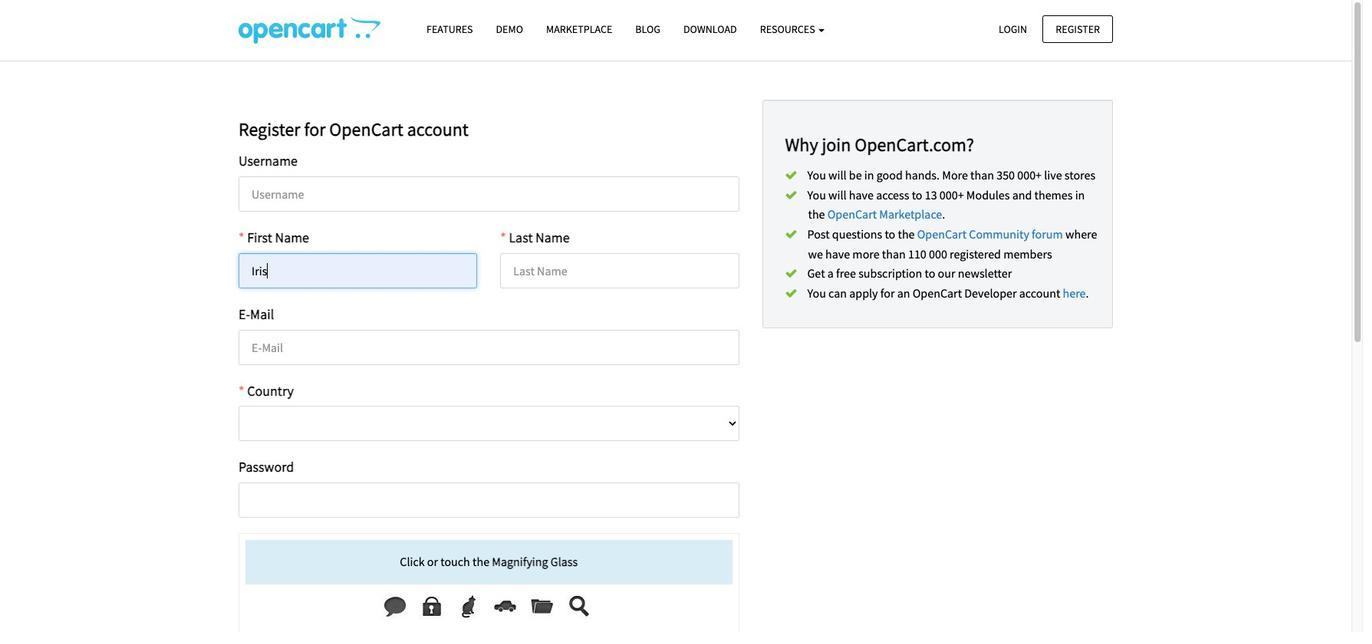 Task type: describe. For each thing, give the bounding box(es) containing it.
stores
[[1065, 168, 1096, 183]]

0 vertical spatial account
[[407, 117, 469, 141]]

resources link
[[749, 16, 837, 43]]

themes
[[1035, 187, 1073, 203]]

First Name text field
[[239, 253, 478, 288]]

get
[[808, 266, 825, 281]]

click
[[400, 554, 425, 570]]

000+ inside you will have access to 13 000+ modules and themes in the
[[940, 187, 964, 203]]

will for have
[[829, 187, 847, 203]]

here link
[[1063, 285, 1086, 301]]

000
[[929, 246, 948, 261]]

have for will
[[849, 187, 874, 203]]

demo link
[[485, 16, 535, 43]]

opencart - account register image
[[239, 16, 381, 44]]

more
[[943, 168, 968, 183]]

features
[[427, 22, 473, 36]]

name for last name
[[536, 229, 570, 246]]

you will have access to 13 000+ modules and themes in the
[[808, 187, 1085, 222]]

get a free subscription to our newsletter you can apply for an opencart developer account here .
[[808, 266, 1089, 301]]

our
[[938, 266, 956, 281]]

why join opencart.com?
[[786, 133, 975, 157]]

opencart marketplace .
[[828, 207, 946, 222]]

modules
[[967, 187, 1010, 203]]

marketplace link
[[535, 16, 624, 43]]

e-
[[239, 305, 250, 323]]

or
[[427, 554, 438, 570]]

forum
[[1032, 226, 1064, 242]]

demo
[[496, 22, 523, 36]]

Last Name text field
[[501, 253, 739, 288]]

Password password field
[[239, 483, 739, 518]]

E-Mail text field
[[239, 330, 739, 365]]

Username text field
[[239, 177, 739, 212]]

a
[[828, 266, 834, 281]]

. inside get a free subscription to our newsletter you can apply for an opencart developer account here .
[[1086, 285, 1089, 301]]

newsletter
[[958, 266, 1012, 281]]

can
[[829, 285, 847, 301]]

download link
[[672, 16, 749, 43]]

developer
[[965, 285, 1017, 301]]

will for be
[[829, 168, 847, 183]]

features link
[[415, 16, 485, 43]]

name for first name
[[275, 229, 309, 246]]

to for access
[[912, 187, 923, 203]]

0 vertical spatial for
[[304, 117, 326, 141]]

opencart marketplace link
[[828, 207, 943, 222]]

last
[[509, 229, 533, 246]]

you for you will be in good hands. more than 350 000+ live stores
[[808, 168, 826, 183]]

subscription
[[859, 266, 923, 281]]

registered
[[950, 246, 1002, 261]]

110
[[909, 246, 927, 261]]

1 horizontal spatial marketplace
[[880, 207, 943, 222]]

where
[[1066, 226, 1098, 242]]

community
[[970, 226, 1030, 242]]

magnifying
[[492, 554, 548, 570]]

more
[[853, 246, 880, 261]]

1 vertical spatial to
[[885, 226, 896, 242]]



Task type: vqa. For each thing, say whether or not it's contained in the screenshot.
product
no



Task type: locate. For each thing, give the bounding box(es) containing it.
1 vertical spatial marketplace
[[880, 207, 943, 222]]

1 vertical spatial for
[[881, 285, 895, 301]]

2 name from the left
[[536, 229, 570, 246]]

here
[[1063, 285, 1086, 301]]

1 vertical spatial have
[[826, 246, 851, 261]]

touch
[[441, 554, 470, 570]]

1 vertical spatial account
[[1020, 285, 1061, 301]]

in down stores
[[1076, 187, 1085, 203]]

resources
[[760, 22, 818, 36]]

opencart inside get a free subscription to our newsletter you can apply for an opencart developer account here .
[[913, 285, 962, 301]]

name right first
[[275, 229, 309, 246]]

1 horizontal spatial than
[[971, 168, 995, 183]]

to for subscription
[[925, 266, 936, 281]]

register for register for opencart account
[[239, 117, 301, 141]]

1 horizontal spatial to
[[912, 187, 923, 203]]

login link
[[986, 15, 1041, 43]]

0 vertical spatial register
[[1056, 22, 1101, 36]]

apply
[[850, 285, 878, 301]]

2 you from the top
[[808, 187, 826, 203]]

0 horizontal spatial than
[[882, 246, 906, 261]]

2 horizontal spatial to
[[925, 266, 936, 281]]

in
[[865, 168, 875, 183], [1076, 187, 1085, 203]]

account
[[407, 117, 469, 141], [1020, 285, 1061, 301]]

register for opencart account
[[239, 117, 469, 141]]

blog
[[636, 22, 661, 36]]

0 vertical spatial to
[[912, 187, 923, 203]]

to inside you will have access to 13 000+ modules and themes in the
[[912, 187, 923, 203]]

. down where
[[1086, 285, 1089, 301]]

you down why
[[808, 168, 826, 183]]

0 vertical spatial you
[[808, 168, 826, 183]]

0 horizontal spatial to
[[885, 226, 896, 242]]

to
[[912, 187, 923, 203], [885, 226, 896, 242], [925, 266, 936, 281]]

username
[[239, 152, 298, 170]]

name
[[275, 229, 309, 246], [536, 229, 570, 246]]

join
[[822, 133, 851, 157]]

0 vertical spatial marketplace
[[546, 22, 613, 36]]

1 horizontal spatial for
[[881, 285, 895, 301]]

marketplace
[[546, 22, 613, 36], [880, 207, 943, 222]]

have inside you will have access to 13 000+ modules and themes in the
[[849, 187, 874, 203]]

0 horizontal spatial name
[[275, 229, 309, 246]]

have
[[849, 187, 874, 203], [826, 246, 851, 261]]

0 vertical spatial have
[[849, 187, 874, 203]]

than up 'subscription'
[[882, 246, 906, 261]]

register link
[[1043, 15, 1114, 43]]

first
[[247, 229, 272, 246]]

register
[[1056, 22, 1101, 36], [239, 117, 301, 141]]

first name
[[247, 229, 309, 246]]

account inside get a free subscription to our newsletter you can apply for an opencart developer account here .
[[1020, 285, 1061, 301]]

0 horizontal spatial the
[[473, 554, 490, 570]]

1 horizontal spatial .
[[1086, 285, 1089, 301]]

will left be
[[829, 168, 847, 183]]

1 horizontal spatial 000+
[[1018, 168, 1042, 183]]

and
[[1013, 187, 1033, 203]]

350
[[997, 168, 1015, 183]]

you inside you will have access to 13 000+ modules and themes in the
[[808, 187, 826, 203]]

country
[[247, 382, 294, 400]]

2 vertical spatial you
[[808, 285, 826, 301]]

have down be
[[849, 187, 874, 203]]

mail
[[250, 305, 274, 323]]

will inside you will have access to 13 000+ modules and themes in the
[[829, 187, 847, 203]]

opencart community forum link
[[918, 226, 1064, 242]]

the right touch
[[473, 554, 490, 570]]

questions
[[833, 226, 883, 242]]

0 horizontal spatial .
[[943, 207, 946, 222]]

marketplace inside marketplace link
[[546, 22, 613, 36]]

last name
[[509, 229, 570, 246]]

register right login
[[1056, 22, 1101, 36]]

be
[[849, 168, 862, 183]]

name right "last" at left
[[536, 229, 570, 246]]

1 vertical spatial will
[[829, 187, 847, 203]]

the for click or touch the magnifying glass
[[473, 554, 490, 570]]

than inside where we have more than 110 000 registered members
[[882, 246, 906, 261]]

free
[[837, 266, 856, 281]]

you
[[808, 168, 826, 183], [808, 187, 826, 203], [808, 285, 826, 301]]

than up modules
[[971, 168, 995, 183]]

than
[[971, 168, 995, 183], [882, 246, 906, 261]]

0 vertical spatial in
[[865, 168, 875, 183]]

marketplace down access
[[880, 207, 943, 222]]

the for post questions to the opencart community forum
[[898, 226, 915, 242]]

post questions to the opencart community forum
[[808, 226, 1064, 242]]

have up a
[[826, 246, 851, 261]]

1 vertical spatial than
[[882, 246, 906, 261]]

2 vertical spatial to
[[925, 266, 936, 281]]

000+
[[1018, 168, 1042, 183], [940, 187, 964, 203]]

password
[[239, 459, 294, 476]]

1 vertical spatial register
[[239, 117, 301, 141]]

0 horizontal spatial 000+
[[940, 187, 964, 203]]

2 vertical spatial the
[[473, 554, 490, 570]]

to left our
[[925, 266, 936, 281]]

0 horizontal spatial in
[[865, 168, 875, 183]]

0 vertical spatial will
[[829, 168, 847, 183]]

the inside you will have access to 13 000+ modules and themes in the
[[809, 207, 825, 222]]

000+ up and
[[1018, 168, 1042, 183]]

1 horizontal spatial name
[[536, 229, 570, 246]]

to inside get a free subscription to our newsletter you can apply for an opencart developer account here .
[[925, 266, 936, 281]]

opencart.com?
[[855, 133, 975, 157]]

for
[[304, 117, 326, 141], [881, 285, 895, 301]]

why
[[786, 133, 819, 157]]

0 vertical spatial 000+
[[1018, 168, 1042, 183]]

1 horizontal spatial register
[[1056, 22, 1101, 36]]

0 horizontal spatial marketplace
[[546, 22, 613, 36]]

1 name from the left
[[275, 229, 309, 246]]

have for we
[[826, 246, 851, 261]]

click or touch the magnifying glass
[[400, 554, 578, 570]]

you up post
[[808, 187, 826, 203]]

glass
[[551, 554, 578, 570]]

2 horizontal spatial the
[[898, 226, 915, 242]]

in right be
[[865, 168, 875, 183]]

1 vertical spatial .
[[1086, 285, 1089, 301]]

to left 13
[[912, 187, 923, 203]]

you will be in good hands. more than 350 000+ live stores
[[808, 168, 1096, 183]]

download
[[684, 22, 737, 36]]

the up 110
[[898, 226, 915, 242]]

1 you from the top
[[808, 168, 826, 183]]

post
[[808, 226, 830, 242]]

blog link
[[624, 16, 672, 43]]

1 vertical spatial in
[[1076, 187, 1085, 203]]

1 vertical spatial you
[[808, 187, 826, 203]]

hands.
[[906, 168, 940, 183]]

the
[[809, 207, 825, 222], [898, 226, 915, 242], [473, 554, 490, 570]]

e-mail
[[239, 305, 274, 323]]

0 horizontal spatial account
[[407, 117, 469, 141]]

will
[[829, 168, 847, 183], [829, 187, 847, 203]]

for inside get a free subscription to our newsletter you can apply for an opencart developer account here .
[[881, 285, 895, 301]]

0 vertical spatial than
[[971, 168, 995, 183]]

have inside where we have more than 110 000 registered members
[[826, 246, 851, 261]]

1 vertical spatial the
[[898, 226, 915, 242]]

we
[[809, 246, 823, 261]]

0 vertical spatial the
[[809, 207, 825, 222]]

register for register
[[1056, 22, 1101, 36]]

will up post
[[829, 187, 847, 203]]

good
[[877, 168, 903, 183]]

in inside you will have access to 13 000+ modules and themes in the
[[1076, 187, 1085, 203]]

1 vertical spatial 000+
[[940, 187, 964, 203]]

where we have more than 110 000 registered members
[[809, 226, 1098, 261]]

1 horizontal spatial in
[[1076, 187, 1085, 203]]

you down get on the top
[[808, 285, 826, 301]]

members
[[1004, 246, 1053, 261]]

access
[[877, 187, 910, 203]]

live
[[1045, 168, 1063, 183]]

. up post questions to the opencart community forum
[[943, 207, 946, 222]]

000+ down you will be in good hands. more than 350 000+ live stores
[[940, 187, 964, 203]]

the up post
[[809, 207, 825, 222]]

0 horizontal spatial for
[[304, 117, 326, 141]]

1 horizontal spatial account
[[1020, 285, 1061, 301]]

marketplace left blog
[[546, 22, 613, 36]]

3 you from the top
[[808, 285, 826, 301]]

login
[[999, 22, 1028, 36]]

an
[[898, 285, 911, 301]]

opencart
[[330, 117, 404, 141], [828, 207, 877, 222], [918, 226, 967, 242], [913, 285, 962, 301]]

0 vertical spatial .
[[943, 207, 946, 222]]

register up username
[[239, 117, 301, 141]]

1 horizontal spatial the
[[809, 207, 825, 222]]

1 will from the top
[[829, 168, 847, 183]]

2 will from the top
[[829, 187, 847, 203]]

you inside get a free subscription to our newsletter you can apply for an opencart developer account here .
[[808, 285, 826, 301]]

you for you will have access to 13 000+ modules and themes in the
[[808, 187, 826, 203]]

to down opencart marketplace .
[[885, 226, 896, 242]]

.
[[943, 207, 946, 222], [1086, 285, 1089, 301]]

0 horizontal spatial register
[[239, 117, 301, 141]]

13
[[925, 187, 938, 203]]



